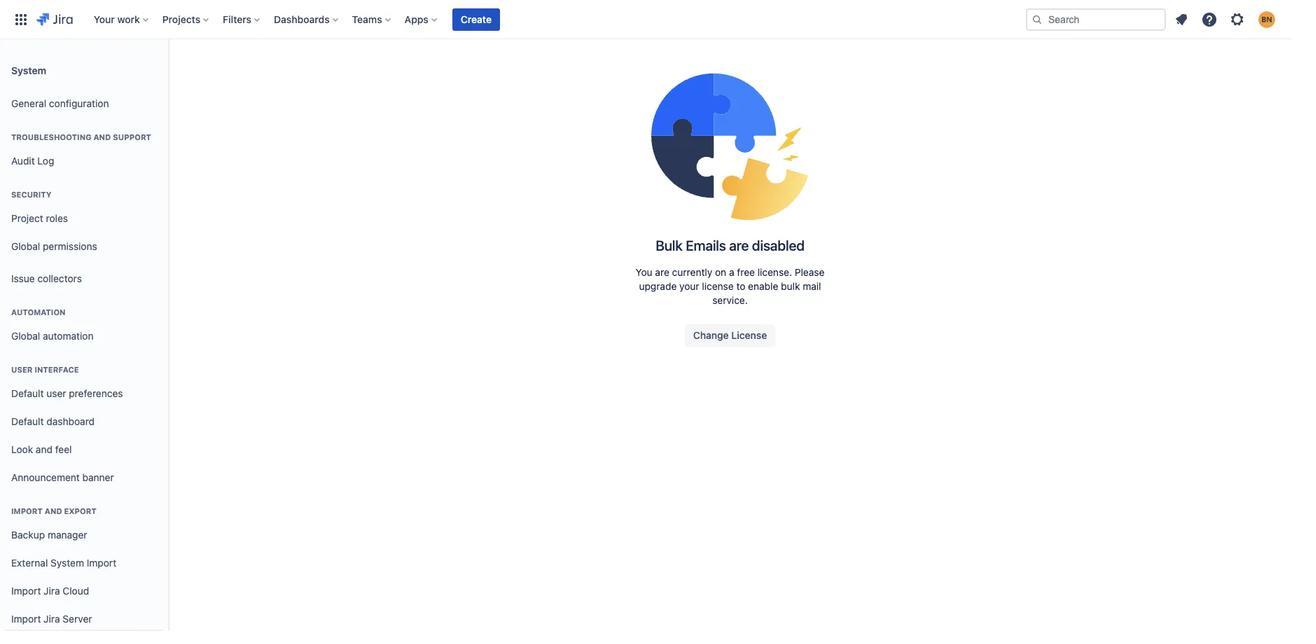 Task type: vqa. For each thing, say whether or not it's contained in the screenshot.
the rightmost 4
no



Task type: describe. For each thing, give the bounding box(es) containing it.
general configuration link
[[6, 90, 163, 118]]

your work button
[[89, 8, 154, 30]]

permissions
[[43, 240, 97, 252]]

jira for server
[[44, 613, 60, 625]]

you are currently on a free license. please upgrade your license to enable bulk mail service.
[[636, 267, 825, 306]]

project roles link
[[6, 205, 163, 233]]

apps button
[[400, 8, 443, 30]]

issue collectors link
[[6, 265, 163, 293]]

manager
[[48, 529, 87, 540]]

global for global permissions
[[11, 240, 40, 252]]

global automation link
[[6, 322, 163, 350]]

sidebar navigation image
[[153, 56, 184, 84]]

dashboards button
[[270, 8, 344, 30]]

projects button
[[158, 8, 214, 30]]

default for default user preferences
[[11, 387, 44, 399]]

license
[[702, 281, 734, 292]]

mail
[[803, 281, 821, 292]]

support
[[113, 132, 151, 141]]

cloud
[[63, 585, 89, 597]]

global permissions link
[[6, 233, 163, 261]]

and for import
[[45, 506, 62, 516]]

your
[[94, 13, 115, 25]]

bulk emails are disabled
[[656, 238, 805, 254]]

automation
[[43, 330, 94, 342]]

change license
[[693, 330, 767, 341]]

default for default dashboard
[[11, 415, 44, 427]]

collectors
[[37, 272, 82, 284]]

global permissions
[[11, 240, 97, 252]]

teams
[[352, 13, 382, 25]]

external system import link
[[6, 549, 163, 577]]

user
[[11, 365, 33, 374]]

filters button
[[219, 8, 266, 30]]

troubleshooting
[[11, 132, 91, 141]]

announcement banner
[[11, 471, 114, 483]]

enable
[[748, 281, 778, 292]]

export
[[64, 506, 97, 516]]

troubleshooting and support group
[[6, 118, 163, 179]]

configuration
[[49, 97, 109, 109]]

license
[[732, 330, 767, 341]]

settings image
[[1229, 11, 1246, 28]]

announcement banner link
[[6, 464, 163, 492]]

look and feel
[[11, 443, 72, 455]]

help image
[[1201, 11, 1218, 28]]

default user preferences
[[11, 387, 123, 399]]

global automation
[[11, 330, 94, 342]]

search image
[[1032, 14, 1043, 25]]

and for look
[[36, 443, 53, 455]]

backup manager link
[[6, 521, 163, 549]]

issue
[[11, 272, 35, 284]]

work
[[117, 13, 140, 25]]

change license button
[[685, 325, 776, 347]]

default dashboard
[[11, 415, 95, 427]]

your work
[[94, 13, 140, 25]]

issue collectors
[[11, 272, 82, 284]]

apps
[[405, 13, 429, 25]]

dashboards
[[274, 13, 330, 25]]

look
[[11, 443, 33, 455]]

import for import jira server
[[11, 613, 41, 625]]

user interface group
[[6, 350, 163, 496]]

feel
[[55, 443, 72, 455]]

are inside you are currently on a free license. please upgrade your license to enable bulk mail service.
[[655, 267, 670, 278]]

create button
[[452, 8, 500, 30]]

filters
[[223, 13, 252, 25]]

banner
[[82, 471, 114, 483]]

global for global automation
[[11, 330, 40, 342]]



Task type: locate. For each thing, give the bounding box(es) containing it.
system inside external system import link
[[51, 557, 84, 568]]

look and feel link
[[6, 436, 163, 464]]

announcement
[[11, 471, 80, 483]]

license.
[[758, 267, 792, 278]]

global down project
[[11, 240, 40, 252]]

1 vertical spatial system
[[51, 557, 84, 568]]

user interface
[[11, 365, 79, 374]]

free
[[737, 267, 755, 278]]

1 horizontal spatial system
[[51, 557, 84, 568]]

0 vertical spatial and
[[93, 132, 111, 141]]

jira
[[44, 585, 60, 597], [44, 613, 60, 625]]

and
[[93, 132, 111, 141], [36, 443, 53, 455], [45, 506, 62, 516]]

notifications image
[[1173, 11, 1190, 28]]

external system import
[[11, 557, 116, 568]]

external
[[11, 557, 48, 568]]

1 vertical spatial jira
[[44, 613, 60, 625]]

2 global from the top
[[11, 330, 40, 342]]

import down the import jira cloud
[[11, 613, 41, 625]]

are up the upgrade
[[655, 267, 670, 278]]

global inside automation group
[[11, 330, 40, 342]]

1 default from the top
[[11, 387, 44, 399]]

1 vertical spatial and
[[36, 443, 53, 455]]

default up look
[[11, 415, 44, 427]]

backup manager
[[11, 529, 87, 540]]

change
[[693, 330, 729, 341]]

import inside external system import link
[[87, 557, 116, 568]]

import jira server link
[[6, 605, 163, 631]]

dashboard
[[46, 415, 95, 427]]

and left feel
[[36, 443, 53, 455]]

1 jira from the top
[[44, 585, 60, 597]]

please
[[795, 267, 825, 278]]

backup
[[11, 529, 45, 540]]

banner
[[0, 0, 1292, 39]]

import and export
[[11, 506, 97, 516]]

bulk
[[656, 238, 683, 254]]

and left support
[[93, 132, 111, 141]]

banner containing your work
[[0, 0, 1292, 39]]

default inside 'link'
[[11, 387, 44, 399]]

2 jira from the top
[[44, 613, 60, 625]]

your
[[680, 281, 699, 292]]

audit log
[[11, 155, 54, 166]]

import jira cloud link
[[6, 577, 163, 605]]

audit
[[11, 155, 35, 166]]

projects
[[162, 13, 200, 25]]

default dashboard link
[[6, 408, 163, 436]]

global
[[11, 240, 40, 252], [11, 330, 40, 342]]

import inside import jira server link
[[11, 613, 41, 625]]

1 vertical spatial global
[[11, 330, 40, 342]]

0 vertical spatial system
[[11, 64, 46, 76]]

server
[[63, 613, 92, 625]]

default down user
[[11, 387, 44, 399]]

create
[[461, 13, 492, 25]]

0 vertical spatial jira
[[44, 585, 60, 597]]

default user preferences link
[[6, 380, 163, 408]]

disabled
[[752, 238, 805, 254]]

appswitcher icon image
[[13, 11, 29, 28]]

roles
[[46, 212, 68, 224]]

service.
[[713, 295, 748, 306]]

import inside "import jira cloud" link
[[11, 585, 41, 597]]

0 vertical spatial are
[[729, 238, 749, 254]]

interface
[[35, 365, 79, 374]]

1 horizontal spatial are
[[729, 238, 749, 254]]

import down backup manager link
[[87, 557, 116, 568]]

and for troubleshooting
[[93, 132, 111, 141]]

jira for cloud
[[44, 585, 60, 597]]

automation group
[[6, 293, 163, 354]]

global down automation
[[11, 330, 40, 342]]

system down "manager"
[[51, 557, 84, 568]]

a
[[729, 267, 734, 278]]

log
[[37, 155, 54, 166]]

Search field
[[1026, 8, 1166, 30]]

audit log link
[[6, 147, 163, 175]]

upgrade
[[639, 281, 677, 292]]

2 vertical spatial and
[[45, 506, 62, 516]]

and up backup manager
[[45, 506, 62, 516]]

import
[[11, 506, 43, 516], [87, 557, 116, 568], [11, 585, 41, 597], [11, 613, 41, 625]]

on
[[715, 267, 727, 278]]

preferences
[[69, 387, 123, 399]]

global inside security group
[[11, 240, 40, 252]]

import down external
[[11, 585, 41, 597]]

user
[[46, 387, 66, 399]]

general
[[11, 97, 46, 109]]

currently
[[672, 267, 713, 278]]

primary element
[[8, 0, 1026, 39]]

your profile and settings image
[[1259, 11, 1276, 28]]

0 horizontal spatial system
[[11, 64, 46, 76]]

jira image
[[36, 11, 73, 28], [36, 11, 73, 28]]

import for import jira cloud
[[11, 585, 41, 597]]

import jira cloud
[[11, 585, 89, 597]]

troubleshooting and support
[[11, 132, 151, 141]]

and inside user interface group
[[36, 443, 53, 455]]

project
[[11, 212, 43, 224]]

teams button
[[348, 8, 396, 30]]

import for import and export
[[11, 506, 43, 516]]

security
[[11, 190, 51, 199]]

project roles
[[11, 212, 68, 224]]

0 vertical spatial global
[[11, 240, 40, 252]]

to
[[736, 281, 746, 292]]

default
[[11, 387, 44, 399], [11, 415, 44, 427]]

emails
[[686, 238, 726, 254]]

import and export group
[[6, 492, 163, 631]]

are
[[729, 238, 749, 254], [655, 267, 670, 278]]

you
[[636, 267, 653, 278]]

1 vertical spatial are
[[655, 267, 670, 278]]

0 vertical spatial default
[[11, 387, 44, 399]]

general configuration
[[11, 97, 109, 109]]

jira left server
[[44, 613, 60, 625]]

security group
[[6, 175, 163, 265]]

jira left cloud
[[44, 585, 60, 597]]

automation
[[11, 308, 66, 317]]

import up "backup"
[[11, 506, 43, 516]]

import jira server
[[11, 613, 92, 625]]

0 horizontal spatial are
[[655, 267, 670, 278]]

2 default from the top
[[11, 415, 44, 427]]

1 global from the top
[[11, 240, 40, 252]]

bulk
[[781, 281, 800, 292]]

are up 'free'
[[729, 238, 749, 254]]

system up the general
[[11, 64, 46, 76]]

1 vertical spatial default
[[11, 415, 44, 427]]



